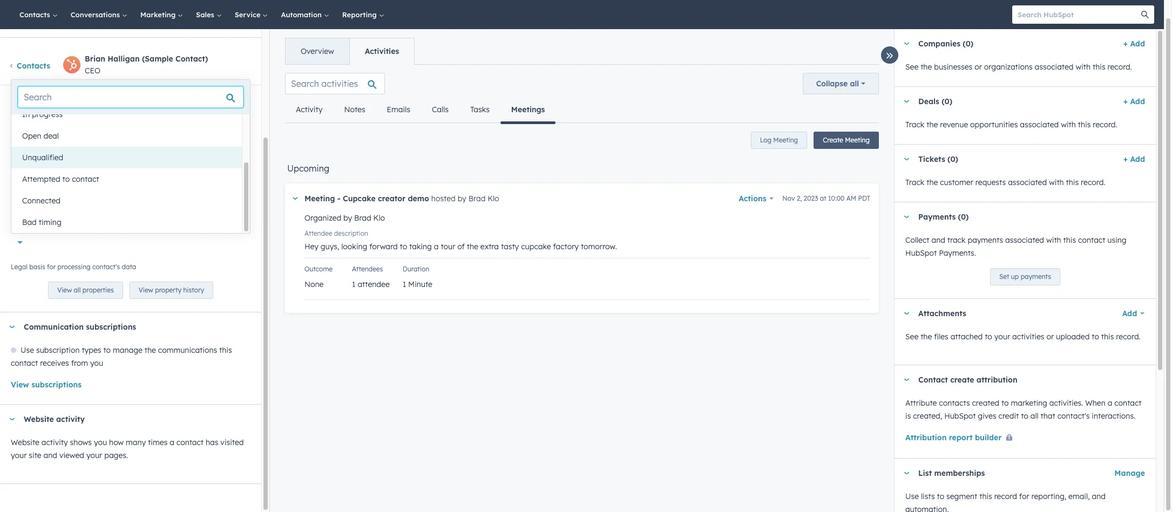 Task type: vqa. For each thing, say whether or not it's contained in the screenshot.


Task type: locate. For each thing, give the bounding box(es) containing it.
brad up description
[[354, 213, 371, 223]]

this
[[49, 48, 62, 57], [1093, 62, 1106, 72], [1079, 120, 1091, 130], [1067, 178, 1079, 187], [1064, 236, 1077, 245], [1102, 332, 1115, 342], [219, 346, 232, 356], [980, 492, 993, 502]]

view up website activity
[[11, 380, 29, 390]]

0 vertical spatial for
[[47, 263, 56, 271]]

contact inside website activity shows you how many times a contact has visited your site and viewed your pages.
[[176, 438, 204, 448]]

+
[[1124, 39, 1128, 49], [1124, 97, 1128, 106], [1124, 154, 1128, 164]]

0 vertical spatial subscriptions
[[86, 323, 136, 332]]

contact inside 'collect and track payments associated with this contact using hubspot payments.'
[[1079, 236, 1106, 245]]

0 vertical spatial +
[[1124, 39, 1128, 49]]

1 + add button from the top
[[1124, 37, 1146, 50]]

how
[[109, 438, 124, 448]]

caret image left 'tickets'
[[904, 158, 910, 161]]

caret image left list
[[904, 472, 910, 475]]

1 navigation from the top
[[285, 38, 415, 65]]

2 horizontal spatial all
[[1031, 412, 1039, 421]]

use for subscription
[[21, 346, 34, 356]]

+ add button for track the revenue opportunities associated with this record.
[[1124, 95, 1146, 108]]

activity inside dropdown button
[[56, 415, 85, 425]]

set up payments link
[[991, 268, 1061, 286]]

meeting left -
[[305, 194, 335, 204]]

1 horizontal spatial contact
[[919, 375, 948, 385]]

lead inside popup button
[[11, 208, 29, 218]]

meeting right create
[[845, 136, 870, 144]]

Search HubSpot search field
[[1013, 5, 1145, 24]]

2 track from the top
[[906, 178, 925, 187]]

caret image inside the attachments dropdown button
[[904, 312, 910, 315]]

1 vertical spatial navigation
[[285, 97, 556, 124]]

payments inside 'collect and track payments associated with this contact using hubspot payments.'
[[968, 236, 1004, 245]]

caret image inside the list memberships dropdown button
[[904, 472, 910, 475]]

website inside dropdown button
[[24, 415, 54, 425]]

deal
[[44, 131, 59, 141]]

with
[[1076, 62, 1091, 72], [1061, 120, 1076, 130], [1049, 178, 1064, 187], [1047, 236, 1062, 245]]

shows
[[70, 438, 92, 448]]

see the businesses or organizations associated with this record.
[[906, 62, 1133, 72]]

Phone number text field
[[11, 109, 251, 130]]

0 vertical spatial track
[[906, 120, 925, 130]]

1 track from the top
[[906, 120, 925, 130]]

0 vertical spatial lead
[[11, 208, 29, 218]]

view for view all properties
[[57, 286, 72, 295]]

to inside use lists to segment this record for reporting, email, and automation.
[[937, 492, 945, 502]]

lead left status
[[11, 225, 26, 233]]

use left subscription
[[21, 346, 34, 356]]

about this contact
[[24, 48, 93, 57]]

0 vertical spatial all
[[850, 79, 859, 89]]

2 horizontal spatial and
[[1092, 492, 1106, 502]]

your down shows at the bottom left
[[86, 451, 102, 461]]

the left files
[[921, 332, 932, 342]]

1 vertical spatial website
[[11, 438, 39, 448]]

associated for requests
[[1009, 178, 1047, 187]]

use inside the use subscription types to manage the communications this contact receives from you
[[21, 346, 34, 356]]

automation link
[[275, 0, 336, 29]]

2 1 from the left
[[403, 280, 406, 290]]

subscriptions inside communication subscriptions dropdown button
[[86, 323, 136, 332]]

guys,
[[321, 242, 339, 252]]

1 vertical spatial +
[[1124, 97, 1128, 106]]

with for track the revenue opportunities associated with this record.
[[1061, 120, 1076, 130]]

1 horizontal spatial and
[[932, 236, 946, 245]]

1 vertical spatial track
[[906, 178, 925, 187]]

bad timing
[[22, 218, 61, 227]]

notes
[[344, 105, 365, 115]]

status
[[28, 225, 47, 233]]

0 horizontal spatial subscriptions
[[31, 380, 82, 390]]

marketing
[[140, 10, 178, 19]]

the inside attendee description hey guys, looking forward to taking a tour of the extra tasty cupcake factory tomorrow.
[[467, 242, 479, 252]]

using
[[1108, 236, 1127, 245]]

contact left has
[[176, 438, 204, 448]]

0 vertical spatial you
[[90, 359, 103, 369]]

with for collect and track payments associated with this contact using hubspot payments.
[[1047, 236, 1062, 245]]

you inside the use subscription types to manage the communications this contact receives from you
[[90, 359, 103, 369]]

credit
[[999, 412, 1019, 421]]

contact for contact create attribution
[[919, 375, 948, 385]]

2 vertical spatial + add
[[1124, 154, 1146, 164]]

the right manage
[[145, 346, 156, 356]]

1 vertical spatial or
[[1047, 332, 1054, 342]]

1 vertical spatial contact
[[919, 375, 948, 385]]

1 vertical spatial contact's
[[1058, 412, 1090, 421]]

or right activities
[[1047, 332, 1054, 342]]

navigation inside upcoming feed
[[285, 97, 556, 124]]

hosted
[[431, 194, 456, 204]]

caret image inside payments (0) dropdown button
[[904, 216, 910, 218]]

contact's down activities.
[[1058, 412, 1090, 421]]

2 see from the top
[[906, 332, 919, 342]]

to up credit
[[1002, 399, 1009, 408]]

1 vertical spatial a
[[1108, 399, 1113, 408]]

activity for website activity shows you how many times a contact has visited your site and viewed your pages.
[[41, 438, 68, 448]]

navigation containing activity
[[285, 97, 556, 124]]

caret image left website activity
[[9, 418, 15, 421]]

for right record
[[1020, 492, 1030, 502]]

caret image for website activity
[[9, 418, 15, 421]]

all inside popup button
[[850, 79, 859, 89]]

a inside attribute contacts created to marketing activities. when a contact is created, hubspot gives credit to all that contact's interactions.
[[1108, 399, 1113, 408]]

website
[[24, 415, 54, 425], [11, 438, 39, 448]]

see down companies
[[906, 62, 919, 72]]

gives
[[978, 412, 997, 421]]

1 vertical spatial payments
[[1021, 273, 1052, 281]]

1 horizontal spatial your
[[86, 451, 102, 461]]

0 vertical spatial + add button
[[1124, 37, 1146, 50]]

0 vertical spatial contact
[[11, 144, 35, 152]]

1 vertical spatial all
[[74, 286, 81, 295]]

the down 'tickets'
[[927, 178, 938, 187]]

caret image left attachments
[[904, 312, 910, 315]]

+ add button for track the customer requests associated with this record.
[[1124, 153, 1146, 166]]

a left tour
[[434, 242, 439, 252]]

all inside attribute contacts created to marketing activities. when a contact is created, hubspot gives credit to all that contact's interactions.
[[1031, 412, 1039, 421]]

or right the businesses
[[975, 62, 982, 72]]

the inside the use subscription types to manage the communications this contact receives from you
[[145, 346, 156, 356]]

2 horizontal spatial view
[[139, 286, 153, 295]]

0 vertical spatial hubspot
[[906, 248, 937, 258]]

meeting inside button
[[774, 136, 798, 144]]

3 + from the top
[[1124, 154, 1128, 164]]

1 left 'minute'
[[403, 280, 406, 290]]

site
[[29, 451, 41, 461]]

1 vertical spatial for
[[1020, 492, 1030, 502]]

by
[[458, 194, 467, 204], [344, 213, 352, 223]]

1 vertical spatial use
[[906, 492, 919, 502]]

klo up extra
[[488, 194, 499, 204]]

2 + add button from the top
[[1124, 95, 1146, 108]]

for inside use lists to segment this record for reporting, email, and automation.
[[1020, 492, 1030, 502]]

caret image left communication
[[9, 326, 15, 329]]

0 vertical spatial or
[[975, 62, 982, 72]]

caret image inside companies (0) dropdown button
[[904, 42, 910, 45]]

2,
[[797, 194, 802, 203]]

contact inside dropdown button
[[65, 48, 93, 57]]

website for website activity shows you how many times a contact has visited your site and viewed your pages.
[[11, 438, 39, 448]]

payments right track in the right of the page
[[968, 236, 1004, 245]]

subscriptions down receives
[[31, 380, 82, 390]]

lifecycle stage
[[11, 196, 56, 204]]

+ add
[[1124, 39, 1146, 49], [1124, 97, 1146, 106], [1124, 154, 1146, 164]]

2023
[[804, 194, 819, 203]]

(0) inside dropdown button
[[942, 97, 953, 106]]

2 lead from the top
[[11, 225, 26, 233]]

website for website activity
[[24, 415, 54, 425]]

track for track the revenue opportunities associated with this record.
[[906, 120, 925, 130]]

lead down lifecycle
[[11, 208, 29, 218]]

0 horizontal spatial use
[[21, 346, 34, 356]]

website inside website activity shows you how many times a contact has visited your site and viewed your pages.
[[11, 438, 39, 448]]

activities button
[[349, 38, 414, 64]]

1 horizontal spatial view
[[57, 286, 72, 295]]

associated down deals (0) dropdown button
[[1021, 120, 1059, 130]]

caret image
[[293, 197, 298, 200], [904, 216, 910, 218], [9, 418, 15, 421], [904, 472, 910, 475]]

contact create attribution button
[[895, 366, 1146, 395]]

track down the deals
[[906, 120, 925, 130]]

manage
[[113, 346, 143, 356]]

from
[[71, 359, 88, 369]]

meeting inside 'button'
[[845, 136, 870, 144]]

the for see the businesses or organizations associated with this record.
[[921, 62, 932, 72]]

lists
[[921, 492, 935, 502]]

all for view
[[74, 286, 81, 295]]

by right hosted
[[458, 194, 467, 204]]

connected
[[22, 196, 61, 206]]

0 horizontal spatial klo
[[374, 213, 385, 223]]

and inside website activity shows you how many times a contact has visited your site and viewed your pages.
[[44, 451, 57, 461]]

2 horizontal spatial your
[[995, 332, 1011, 342]]

klo
[[488, 194, 499, 204], [374, 213, 385, 223]]

log meeting
[[760, 136, 798, 144]]

1 for 1 minute
[[403, 280, 406, 290]]

the right 'of'
[[467, 242, 479, 252]]

contact create attribution
[[919, 375, 1018, 385]]

files
[[935, 332, 949, 342]]

attempted to contact
[[22, 174, 99, 184]]

1 horizontal spatial by
[[458, 194, 467, 204]]

2 vertical spatial a
[[170, 438, 174, 448]]

a up interactions.
[[1108, 399, 1113, 408]]

1 horizontal spatial use
[[906, 492, 919, 502]]

0 horizontal spatial all
[[74, 286, 81, 295]]

bh@hubspot.com
[[11, 80, 74, 90]]

1 vertical spatial and
[[44, 451, 57, 461]]

0 horizontal spatial view
[[11, 380, 29, 390]]

cupcake
[[521, 242, 551, 252]]

contacts link down about
[[9, 61, 50, 70]]

subscriptions up manage
[[86, 323, 136, 332]]

2 horizontal spatial meeting
[[845, 136, 870, 144]]

tasty
[[501, 242, 519, 252]]

1 horizontal spatial meeting
[[774, 136, 798, 144]]

2 navigation from the top
[[285, 97, 556, 124]]

automation.
[[906, 505, 949, 513]]

contact up interactions.
[[1115, 399, 1142, 408]]

to left taking
[[400, 242, 407, 252]]

0 horizontal spatial a
[[170, 438, 174, 448]]

1 horizontal spatial hubspot
[[945, 412, 976, 421]]

1 horizontal spatial subscriptions
[[86, 323, 136, 332]]

attribution
[[977, 375, 1018, 385]]

0 horizontal spatial contact's
[[92, 263, 120, 271]]

contact up ceo
[[65, 48, 93, 57]]

to
[[62, 174, 70, 184], [400, 242, 407, 252], [985, 332, 993, 342], [1092, 332, 1100, 342], [103, 346, 111, 356], [1002, 399, 1009, 408], [1021, 412, 1029, 421], [937, 492, 945, 502]]

1 horizontal spatial a
[[434, 242, 439, 252]]

1 + add from the top
[[1124, 39, 1146, 49]]

klo down the creator
[[374, 213, 385, 223]]

1 1 from the left
[[352, 280, 356, 290]]

contacts up about
[[19, 10, 52, 19]]

to right uploaded
[[1092, 332, 1100, 342]]

contact inside the use subscription types to manage the communications this contact receives from you
[[11, 359, 38, 369]]

and left track in the right of the page
[[932, 236, 946, 245]]

contact inside dropdown button
[[919, 375, 948, 385]]

a inside website activity shows you how many times a contact has visited your site and viewed your pages.
[[170, 438, 174, 448]]

caret image inside the contact create attribution dropdown button
[[904, 379, 910, 382]]

create
[[823, 136, 844, 144]]

0 horizontal spatial or
[[975, 62, 982, 72]]

last contacted
[[11, 166, 57, 174]]

basis
[[29, 263, 45, 271]]

view left property
[[139, 286, 153, 295]]

with inside 'collect and track payments associated with this contact using hubspot payments.'
[[1047, 236, 1062, 245]]

all right collapse
[[850, 79, 859, 89]]

caret image for attachments
[[904, 312, 910, 315]]

contacts down about
[[17, 61, 50, 70]]

2 + add from the top
[[1124, 97, 1146, 106]]

to right attempted
[[62, 174, 70, 184]]

attached
[[951, 332, 983, 342]]

brad right hosted
[[469, 194, 486, 204]]

view for view subscriptions
[[11, 380, 29, 390]]

history
[[183, 286, 204, 295]]

0 vertical spatial website
[[24, 415, 54, 425]]

hubspot down contacts at the right
[[945, 412, 976, 421]]

(0) for tickets (0)
[[948, 154, 959, 164]]

you down types
[[90, 359, 103, 369]]

activities
[[1013, 332, 1045, 342]]

meeting right log at the top of page
[[774, 136, 798, 144]]

payments
[[968, 236, 1004, 245], [1021, 273, 1052, 281]]

caret image left companies
[[904, 42, 910, 45]]

0 horizontal spatial and
[[44, 451, 57, 461]]

all left that
[[1031, 412, 1039, 421]]

(0) right 'tickets'
[[948, 154, 959, 164]]

caret image up collect
[[904, 216, 910, 218]]

caret image inside deals (0) dropdown button
[[904, 100, 910, 103]]

+ for see the businesses or organizations associated with this record.
[[1124, 39, 1128, 49]]

2 vertical spatial and
[[1092, 492, 1106, 502]]

has
[[206, 438, 218, 448]]

to inside attempted to contact button
[[62, 174, 70, 184]]

see left files
[[906, 332, 919, 342]]

associated down payments (0) dropdown button
[[1006, 236, 1045, 245]]

caret image inside communication subscriptions dropdown button
[[9, 326, 15, 329]]

view down legal basis for processing contact's data
[[57, 286, 72, 295]]

0 vertical spatial a
[[434, 242, 439, 252]]

contact right attempted
[[72, 174, 99, 184]]

and right email,
[[1092, 492, 1106, 502]]

add for see the businesses or organizations associated with this record.
[[1131, 39, 1146, 49]]

2 vertical spatial all
[[1031, 412, 1039, 421]]

the left revenue
[[927, 120, 938, 130]]

track down 'tickets'
[[906, 178, 925, 187]]

hubspot inside attribute contacts created to marketing activities. when a contact is created, hubspot gives credit to all that contact's interactions.
[[945, 412, 976, 421]]

1 vertical spatial brad
[[354, 213, 371, 223]]

Search search field
[[18, 86, 244, 108]]

navigation
[[285, 38, 415, 65], [285, 97, 556, 124]]

activity up the viewed
[[41, 438, 68, 448]]

1 horizontal spatial contact's
[[1058, 412, 1090, 421]]

factory
[[553, 242, 579, 252]]

lead for lead
[[11, 208, 29, 218]]

use left the lists
[[906, 492, 919, 502]]

contact inside attribute contacts created to marketing activities. when a contact is created, hubspot gives credit to all that contact's interactions.
[[1115, 399, 1142, 408]]

1 vertical spatial activity
[[41, 438, 68, 448]]

tickets
[[919, 154, 946, 164]]

1 + from the top
[[1124, 39, 1128, 49]]

(0) for payments (0)
[[959, 212, 969, 222]]

a for attribute contacts created to marketing activities. when a contact is created, hubspot gives credit to all that contact's interactions.
[[1108, 399, 1113, 408]]

1 vertical spatial lead
[[11, 225, 26, 233]]

+ for track the customer requests associated with this record.
[[1124, 154, 1128, 164]]

activities.
[[1050, 399, 1084, 408]]

1 vertical spatial by
[[344, 213, 352, 223]]

contact left receives
[[11, 359, 38, 369]]

contacts link
[[13, 0, 64, 29], [9, 61, 50, 70]]

lead
[[11, 208, 29, 218], [11, 225, 26, 233]]

caret image for deals (0)
[[904, 100, 910, 103]]

see for see the files attached to your activities or uploaded to this record.
[[906, 332, 919, 342]]

associated inside 'collect and track payments associated with this contact using hubspot payments.'
[[1006, 236, 1045, 245]]

contact
[[65, 48, 93, 57], [72, 174, 99, 184], [1079, 236, 1106, 245], [11, 359, 38, 369], [1115, 399, 1142, 408], [176, 438, 204, 448]]

0 vertical spatial brad
[[469, 194, 486, 204]]

contact down open
[[11, 144, 35, 152]]

contact's left data on the bottom left of the page
[[92, 263, 120, 271]]

1 horizontal spatial for
[[1020, 492, 1030, 502]]

attribution report builder
[[906, 433, 1002, 443]]

for right basis at the bottom of the page
[[47, 263, 56, 271]]

1 lead from the top
[[11, 208, 29, 218]]

your down the attachments dropdown button
[[995, 332, 1011, 342]]

deals (0) button
[[895, 87, 1120, 116]]

halligan
[[108, 54, 140, 64]]

caret image
[[904, 42, 910, 45], [904, 100, 910, 103], [904, 158, 910, 161], [904, 312, 910, 315], [9, 326, 15, 329], [904, 379, 910, 382]]

contact for contact owner
[[11, 144, 35, 152]]

0 vertical spatial use
[[21, 346, 34, 356]]

activity inside website activity shows you how many times a contact has visited your site and viewed your pages.
[[41, 438, 68, 448]]

1 left attendee in the bottom of the page
[[352, 280, 356, 290]]

to inside attendee description hey guys, looking forward to taking a tour of the extra tasty cupcake factory tomorrow.
[[400, 242, 407, 252]]

service link
[[228, 0, 275, 29]]

a right times at the bottom left of the page
[[170, 438, 174, 448]]

view inside button
[[11, 380, 29, 390]]

3 + add button from the top
[[1124, 153, 1146, 166]]

email bh@hubspot.com
[[11, 72, 74, 90]]

(0) right the deals
[[942, 97, 953, 106]]

0 vertical spatial and
[[932, 236, 946, 245]]

payments right up
[[1021, 273, 1052, 281]]

0 vertical spatial activity
[[56, 415, 85, 425]]

2 vertical spatial +
[[1124, 154, 1128, 164]]

view subscriptions
[[11, 380, 82, 390]]

calls button
[[421, 97, 460, 123]]

1 see from the top
[[906, 62, 919, 72]]

1 vertical spatial subscriptions
[[31, 380, 82, 390]]

activity up shows at the bottom left
[[56, 415, 85, 425]]

caret image down upcoming
[[293, 197, 298, 200]]

organized
[[305, 213, 341, 223]]

hubspot inside 'collect and track payments associated with this contact using hubspot payments.'
[[906, 248, 937, 258]]

requests
[[976, 178, 1006, 187]]

caret image inside tickets (0) dropdown button
[[904, 158, 910, 161]]

search image
[[1142, 11, 1149, 18]]

caret image for payments (0)
[[904, 216, 910, 218]]

use inside use lists to segment this record for reporting, email, and automation.
[[906, 492, 919, 502]]

0 vertical spatial see
[[906, 62, 919, 72]]

0 horizontal spatial contact
[[11, 144, 35, 152]]

you left the 'how'
[[94, 438, 107, 448]]

0 vertical spatial contacts link
[[13, 0, 64, 29]]

create
[[951, 375, 975, 385]]

website up 'site'
[[11, 438, 39, 448]]

all left properties
[[74, 286, 81, 295]]

marketing
[[1011, 399, 1048, 408]]

track the customer requests associated with this record.
[[906, 178, 1106, 187]]

view for view property history
[[139, 286, 153, 295]]

demo
[[408, 194, 429, 204]]

list box
[[11, 104, 250, 233]]

contacts link up about
[[13, 0, 64, 29]]

timing
[[39, 218, 61, 227]]

1 horizontal spatial klo
[[488, 194, 499, 204]]

attempted to contact button
[[11, 169, 242, 190]]

in progress
[[22, 110, 63, 119]]

1 vertical spatial klo
[[374, 213, 385, 223]]

to right the lists
[[937, 492, 945, 502]]

and right 'site'
[[44, 451, 57, 461]]

contact up attribute
[[919, 375, 948, 385]]

processing
[[58, 263, 91, 271]]

0 vertical spatial by
[[458, 194, 467, 204]]

2 + from the top
[[1124, 97, 1128, 106]]

1 vertical spatial you
[[94, 438, 107, 448]]

owner
[[37, 144, 55, 152]]

unqualified button
[[11, 147, 242, 169]]

0 vertical spatial navigation
[[285, 38, 415, 65]]

associated down tickets (0) dropdown button
[[1009, 178, 1047, 187]]

log meeting button
[[751, 132, 808, 149]]

upcoming feed
[[277, 64, 888, 326]]

meeting for log meeting
[[774, 136, 798, 144]]

pages.
[[104, 451, 128, 461]]

1 horizontal spatial all
[[850, 79, 859, 89]]

reporting link
[[336, 0, 391, 29]]

0 horizontal spatial hubspot
[[906, 248, 937, 258]]

3 + add from the top
[[1124, 154, 1146, 164]]

you inside website activity shows you how many times a contact has visited your site and viewed your pages.
[[94, 438, 107, 448]]

activity button
[[285, 97, 333, 123]]

1 vertical spatial hubspot
[[945, 412, 976, 421]]

contacted
[[26, 166, 57, 174]]

hubspot down collect
[[906, 248, 937, 258]]

0 vertical spatial + add
[[1124, 39, 1146, 49]]

and inside 'collect and track payments associated with this contact using hubspot payments.'
[[932, 236, 946, 245]]

0 vertical spatial payments
[[968, 236, 1004, 245]]

0 horizontal spatial 1
[[352, 280, 356, 290]]

caret image for tickets (0)
[[904, 158, 910, 161]]

caret image up attribute
[[904, 379, 910, 382]]

(0) up track in the right of the page
[[959, 212, 969, 222]]

caret image inside upcoming feed
[[293, 197, 298, 200]]

0 horizontal spatial payments
[[968, 236, 1004, 245]]

the for track the revenue opportunities associated with this record.
[[927, 120, 938, 130]]

actions button
[[739, 191, 774, 206]]

hubspot
[[906, 248, 937, 258], [945, 412, 976, 421]]

the down companies
[[921, 62, 932, 72]]

(0) for companies (0)
[[963, 39, 974, 49]]

0 horizontal spatial your
[[11, 451, 27, 461]]

your left 'site'
[[11, 451, 27, 461]]

1 horizontal spatial 1
[[403, 280, 406, 290]]

set up payments
[[1000, 273, 1052, 281]]

1 vertical spatial see
[[906, 332, 919, 342]]

contact left using
[[1079, 236, 1106, 245]]

subscriptions inside view subscriptions button
[[31, 380, 82, 390]]

0 vertical spatial contacts
[[19, 10, 52, 19]]

caret image left the deals
[[904, 100, 910, 103]]

communication subscriptions button
[[0, 313, 246, 342]]

caret image inside website activity dropdown button
[[9, 418, 15, 421]]

to right types
[[103, 346, 111, 356]]

2 horizontal spatial a
[[1108, 399, 1113, 408]]

website down view subscriptions
[[24, 415, 54, 425]]

and
[[932, 236, 946, 245], [44, 451, 57, 461], [1092, 492, 1106, 502]]

track
[[948, 236, 966, 245]]

(0) up the businesses
[[963, 39, 974, 49]]

Last contacted text field
[[11, 172, 251, 190]]

contact inside button
[[72, 174, 99, 184]]

attendee description hey guys, looking forward to taking a tour of the extra tasty cupcake factory tomorrow.
[[305, 230, 617, 252]]

2 vertical spatial + add button
[[1124, 153, 1146, 166]]

subscriptions for communication subscriptions
[[86, 323, 136, 332]]

by up description
[[344, 213, 352, 223]]

view subscriptions button
[[11, 379, 82, 392]]

1 vertical spatial + add button
[[1124, 95, 1146, 108]]

1 vertical spatial + add
[[1124, 97, 1146, 106]]



Task type: describe. For each thing, give the bounding box(es) containing it.
0 vertical spatial klo
[[488, 194, 499, 204]]

phone
[[11, 110, 30, 118]]

1 vertical spatial contacts
[[17, 61, 50, 70]]

to inside the use subscription types to manage the communications this contact receives from you
[[103, 346, 111, 356]]

this inside use lists to segment this record for reporting, email, and automation.
[[980, 492, 993, 502]]

when
[[1086, 399, 1106, 408]]

companies (0) button
[[895, 29, 1120, 58]]

sales link
[[190, 0, 228, 29]]

log
[[760, 136, 772, 144]]

associated for payments
[[1006, 236, 1045, 245]]

collapse
[[816, 79, 848, 89]]

up
[[1012, 273, 1019, 281]]

-
[[337, 194, 341, 204]]

brian halligan (sample contact) ceo
[[85, 54, 208, 76]]

types
[[82, 346, 101, 356]]

attachments
[[919, 309, 967, 319]]

track the revenue opportunities associated with this record.
[[906, 120, 1118, 130]]

0 horizontal spatial by
[[344, 213, 352, 223]]

use subscription types to manage the communications this contact receives from you
[[11, 346, 232, 369]]

unqualified
[[22, 153, 63, 163]]

payments.
[[939, 248, 977, 258]]

companies (0)
[[919, 39, 974, 49]]

navigation containing overview
[[285, 38, 415, 65]]

add for track the customer requests associated with this record.
[[1131, 154, 1146, 164]]

uploaded
[[1057, 332, 1090, 342]]

pdt
[[859, 194, 871, 203]]

1 vertical spatial contacts link
[[9, 61, 50, 70]]

communication
[[24, 323, 84, 332]]

collapse all button
[[803, 73, 879, 95]]

subscriptions for view subscriptions
[[31, 380, 82, 390]]

search button
[[1136, 5, 1155, 24]]

1 attendee
[[352, 280, 390, 290]]

meeting - cupcake creator demo hosted by brad klo
[[305, 194, 499, 204]]

tasks
[[470, 105, 490, 115]]

0 horizontal spatial meeting
[[305, 194, 335, 204]]

track for track the customer requests associated with this record.
[[906, 178, 925, 187]]

+ add for track the customer requests associated with this record.
[[1124, 154, 1146, 164]]

1 minute
[[403, 280, 433, 290]]

+ add for track the revenue opportunities associated with this record.
[[1124, 97, 1146, 106]]

opportunities
[[971, 120, 1018, 130]]

add inside popup button
[[1123, 309, 1138, 319]]

about
[[24, 48, 46, 57]]

+ add button for see the businesses or organizations associated with this record.
[[1124, 37, 1146, 50]]

creator
[[378, 194, 406, 204]]

to down the marketing at the bottom of page
[[1021, 412, 1029, 421]]

(sample
[[142, 54, 173, 64]]

activities
[[365, 46, 399, 56]]

list memberships
[[919, 469, 985, 479]]

subscription
[[36, 346, 80, 356]]

caret image for list memberships
[[904, 472, 910, 475]]

see the files attached to your activities or uploaded to this record.
[[906, 332, 1141, 342]]

a inside attendee description hey guys, looking forward to taking a tour of the extra tasty cupcake factory tomorrow.
[[434, 242, 439, 252]]

number
[[32, 110, 55, 118]]

this inside 'collect and track payments associated with this contact using hubspot payments.'
[[1064, 236, 1077, 245]]

Search activities search field
[[285, 73, 385, 95]]

1 horizontal spatial or
[[1047, 332, 1054, 342]]

view all properties
[[57, 286, 114, 295]]

upcoming
[[287, 163, 330, 174]]

report
[[949, 433, 973, 443]]

calls
[[432, 105, 449, 115]]

add for track the revenue opportunities associated with this record.
[[1131, 97, 1146, 106]]

caret image for companies (0)
[[904, 42, 910, 45]]

(0) for deals (0)
[[942, 97, 953, 106]]

caret image for contact create attribution
[[904, 379, 910, 382]]

created,
[[914, 412, 943, 421]]

+ for track the revenue opportunities associated with this record.
[[1124, 97, 1128, 106]]

attribution
[[906, 433, 947, 443]]

open deal button
[[11, 125, 242, 147]]

phone number
[[11, 110, 55, 118]]

view property history link
[[129, 282, 213, 299]]

revenue
[[941, 120, 969, 130]]

1 horizontal spatial brad
[[469, 194, 486, 204]]

customer
[[941, 178, 974, 187]]

none
[[305, 280, 324, 290]]

duration
[[403, 265, 429, 273]]

stage
[[39, 196, 56, 204]]

view all properties link
[[48, 282, 123, 299]]

all for collapse
[[850, 79, 859, 89]]

segment
[[947, 492, 978, 502]]

extra
[[481, 242, 499, 252]]

list memberships button
[[895, 459, 1111, 488]]

outcome element
[[305, 278, 339, 291]]

notes button
[[333, 97, 376, 123]]

lead for lead status
[[11, 225, 26, 233]]

and inside use lists to segment this record for reporting, email, and automation.
[[1092, 492, 1106, 502]]

attendee description element
[[305, 225, 871, 258]]

actions
[[739, 194, 767, 204]]

associated for opportunities
[[1021, 120, 1059, 130]]

email
[[11, 72, 28, 80]]

use for lists
[[906, 492, 919, 502]]

0 horizontal spatial for
[[47, 263, 56, 271]]

associated right 'organizations'
[[1035, 62, 1074, 72]]

the for track the customer requests associated with this record.
[[927, 178, 938, 187]]

caret image for communication subscriptions
[[9, 326, 15, 329]]

nov
[[783, 194, 795, 203]]

lead status
[[11, 225, 47, 233]]

duration element
[[403, 280, 433, 290]]

attendees
[[352, 265, 383, 273]]

property
[[155, 286, 182, 295]]

a for website activity shows you how many times a contact has visited your site and viewed your pages.
[[170, 438, 174, 448]]

of
[[458, 242, 465, 252]]

payments (0)
[[919, 212, 969, 222]]

1 horizontal spatial payments
[[1021, 273, 1052, 281]]

create meeting button
[[814, 132, 879, 149]]

with for track the customer requests associated with this record.
[[1049, 178, 1064, 187]]

minute
[[408, 280, 433, 290]]

this inside the use subscription types to manage the communications this contact receives from you
[[219, 346, 232, 356]]

viewed
[[59, 451, 84, 461]]

properties
[[82, 286, 114, 295]]

reporting
[[342, 10, 379, 19]]

outcome
[[305, 265, 333, 273]]

to right attached
[[985, 332, 993, 342]]

am
[[847, 194, 857, 203]]

lifecycle
[[11, 196, 37, 204]]

contact owner
[[11, 144, 55, 152]]

overview
[[301, 46, 334, 56]]

contact's inside attribute contacts created to marketing activities. when a contact is created, hubspot gives credit to all that contact's interactions.
[[1058, 412, 1090, 421]]

manage
[[1115, 469, 1146, 479]]

record
[[995, 492, 1018, 502]]

bad
[[22, 218, 37, 227]]

contacts inside contacts link
[[19, 10, 52, 19]]

+ add for see the businesses or organizations associated with this record.
[[1124, 39, 1146, 49]]

list box containing in progress
[[11, 104, 250, 233]]

marketing link
[[134, 0, 190, 29]]

use lists to segment this record for reporting, email, and automation.
[[906, 492, 1106, 513]]

attendee
[[305, 230, 332, 238]]

activity
[[296, 105, 323, 115]]

contacts
[[939, 399, 970, 408]]

overview button
[[286, 38, 349, 64]]

activity for website activity
[[56, 415, 85, 425]]

0 vertical spatial contact's
[[92, 263, 120, 271]]

businesses
[[935, 62, 973, 72]]

1 for 1 attendee
[[352, 280, 356, 290]]

the for see the files attached to your activities or uploaded to this record.
[[921, 332, 932, 342]]

this inside dropdown button
[[49, 48, 62, 57]]

see for see the businesses or organizations associated with this record.
[[906, 62, 919, 72]]

0 horizontal spatial brad
[[354, 213, 371, 223]]

meeting for create meeting
[[845, 136, 870, 144]]

website activity button
[[0, 405, 251, 434]]

open deal
[[22, 131, 59, 141]]



